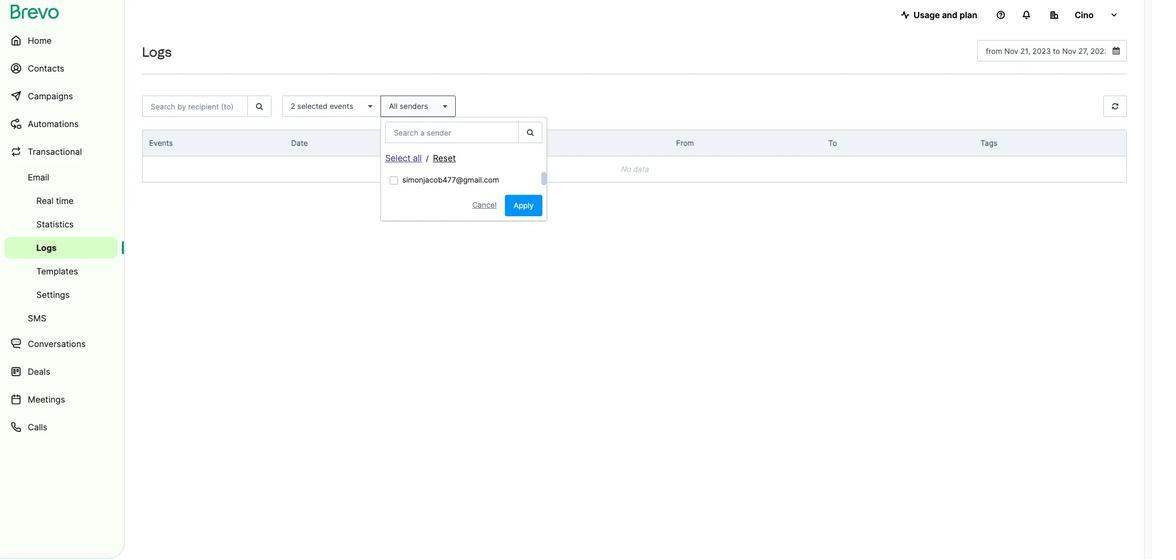 Task type: describe. For each thing, give the bounding box(es) containing it.
calls
[[28, 422, 47, 433]]

real
[[36, 196, 54, 206]]

usage and plan
[[914, 10, 978, 20]]

all senders
[[389, 102, 428, 111]]

sms
[[28, 313, 46, 324]]

from
[[676, 138, 694, 148]]

campaigns
[[28, 91, 73, 102]]

events
[[149, 138, 173, 148]]

usage and plan button
[[893, 4, 986, 26]]

cino
[[1075, 10, 1094, 20]]

senders
[[400, 102, 428, 111]]

reset link
[[433, 153, 456, 164]]

usage
[[914, 10, 940, 20]]

statistics
[[36, 219, 74, 230]]

logs inside logs link
[[36, 243, 57, 253]]

cino button
[[1042, 4, 1127, 26]]

transactional
[[28, 146, 82, 157]]

meetings
[[28, 395, 65, 405]]

contacts link
[[4, 56, 118, 81]]

statistics link
[[4, 214, 118, 235]]

2 selected events button
[[282, 96, 381, 117]]

/
[[426, 154, 429, 163]]

conversations link
[[4, 331, 118, 357]]

templates
[[36, 266, 78, 277]]

caret down image
[[439, 103, 447, 110]]

real time link
[[4, 190, 118, 212]]

Search a sender text field
[[385, 122, 519, 143]]

selected
[[297, 102, 328, 111]]

subject
[[381, 138, 408, 148]]

automations
[[28, 119, 79, 129]]

conversations
[[28, 339, 86, 350]]

cancel link
[[464, 196, 505, 214]]

meetings link
[[4, 387, 118, 413]]

automations link
[[4, 111, 118, 137]]

transactional link
[[4, 139, 118, 165]]

sms link
[[4, 308, 118, 329]]

caret down image
[[364, 103, 373, 110]]

events
[[330, 102, 353, 111]]

select all / reset
[[385, 153, 456, 164]]

deals link
[[4, 359, 118, 385]]

contacts
[[28, 63, 64, 74]]

no data
[[621, 165, 649, 174]]

and
[[942, 10, 958, 20]]



Task type: vqa. For each thing, say whether or not it's contained in the screenshot.
code
no



Task type: locate. For each thing, give the bounding box(es) containing it.
no
[[621, 165, 631, 174]]

all
[[413, 153, 422, 164]]

logs
[[142, 44, 172, 60], [36, 243, 57, 253]]

time
[[56, 196, 74, 206]]

2 selected events
[[291, 102, 353, 111]]

calls link
[[4, 415, 118, 441]]

select
[[385, 153, 411, 164]]

Search by recipient (to) search field
[[142, 96, 248, 117]]

all senders button
[[381, 96, 456, 117]]

email link
[[4, 167, 118, 188]]

select all link
[[385, 153, 422, 164]]

cancel
[[472, 200, 497, 209]]

settings
[[36, 290, 70, 300]]

email
[[28, 172, 49, 183]]

data
[[633, 165, 649, 174]]

to
[[829, 138, 837, 148]]

0 horizontal spatial logs
[[36, 243, 57, 253]]

plan
[[960, 10, 978, 20]]

simonjacob477@gmail.com
[[402, 175, 499, 184]]

tags
[[981, 138, 998, 148]]

logs link
[[4, 237, 118, 259]]

date
[[291, 138, 308, 148]]

home
[[28, 35, 52, 46]]

apply
[[514, 201, 534, 210]]

2
[[291, 102, 295, 111]]

settings link
[[4, 284, 118, 306]]

apply button
[[505, 195, 543, 217]]

campaigns link
[[4, 83, 118, 109]]

None text field
[[978, 40, 1127, 61]]

deals
[[28, 367, 50, 377]]

home link
[[4, 28, 118, 53]]

1 vertical spatial logs
[[36, 243, 57, 253]]

all
[[389, 102, 398, 111]]

1 horizontal spatial logs
[[142, 44, 172, 60]]

templates link
[[4, 261, 118, 282]]

0 vertical spatial logs
[[142, 44, 172, 60]]

reset
[[433, 153, 456, 164]]

real time
[[36, 196, 74, 206]]



